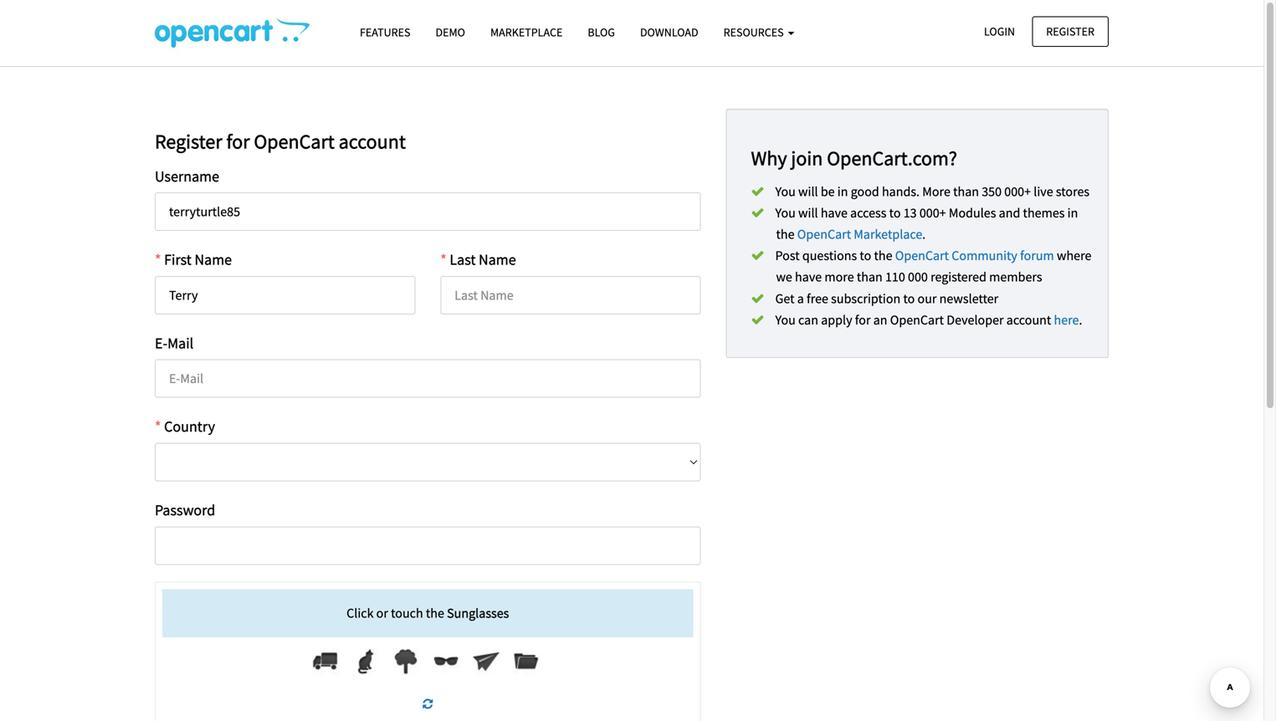 Task type: describe. For each thing, give the bounding box(es) containing it.
the inside you will have access to 13 000+ modules and themes in the
[[776, 226, 795, 243]]

login link
[[970, 16, 1030, 47]]

where
[[1057, 247, 1092, 264]]

country
[[164, 417, 215, 436]]

resources link
[[711, 18, 807, 47]]

click or touch the sunglasses
[[347, 605, 509, 622]]

sunglasses
[[447, 605, 509, 622]]

the for click or touch the sunglasses
[[426, 605, 444, 622]]

you for you will have access to 13 000+ modules and themes in the
[[775, 205, 796, 221]]

be
[[821, 183, 835, 200]]

E-Mail text field
[[155, 360, 701, 398]]

login
[[984, 24, 1015, 39]]

resources
[[724, 25, 786, 40]]

modules
[[949, 205, 996, 221]]

first name
[[164, 250, 232, 269]]

good
[[851, 183, 879, 200]]

e-mail
[[155, 334, 194, 353]]

demo
[[436, 25, 465, 40]]

refresh image
[[423, 698, 433, 710]]

post
[[775, 247, 800, 264]]

get a free subscription to our newsletter you can apply for an opencart developer account here .
[[775, 290, 1083, 328]]

more
[[923, 183, 951, 200]]

name for first name
[[195, 250, 232, 269]]

1 vertical spatial to
[[860, 247, 872, 264]]

click
[[347, 605, 374, 622]]

110
[[885, 269, 905, 286]]

marketplace link
[[478, 18, 575, 47]]

apply
[[821, 312, 852, 328]]

blog link
[[575, 18, 628, 47]]

e-
[[155, 334, 167, 353]]

here
[[1054, 312, 1079, 328]]

username
[[155, 167, 219, 186]]

features
[[360, 25, 411, 40]]

to for subscription
[[903, 290, 915, 307]]

a
[[797, 290, 804, 307]]

or
[[376, 605, 388, 622]]

password
[[155, 501, 215, 520]]

13
[[904, 205, 917, 221]]

post questions to the opencart community forum
[[775, 247, 1054, 264]]

features link
[[347, 18, 423, 47]]

can
[[798, 312, 819, 328]]

here link
[[1054, 312, 1079, 328]]

will for be
[[798, 183, 818, 200]]

first
[[164, 250, 192, 269]]

you inside get a free subscription to our newsletter you can apply for an opencart developer account here .
[[775, 312, 796, 328]]

Username text field
[[155, 193, 701, 231]]

0 vertical spatial for
[[226, 129, 250, 154]]

an
[[874, 312, 888, 328]]

you will be in good hands. more than 350 000+ live stores
[[775, 183, 1090, 200]]

community
[[952, 247, 1018, 264]]

000
[[908, 269, 928, 286]]

download
[[640, 25, 699, 40]]

we
[[776, 269, 792, 286]]

opencart - account register image
[[155, 18, 310, 48]]

0 horizontal spatial marketplace
[[490, 25, 563, 40]]

account inside get a free subscription to our newsletter you can apply for an opencart developer account here .
[[1007, 312, 1051, 328]]

name for last name
[[479, 250, 516, 269]]

000+ inside you will have access to 13 000+ modules and themes in the
[[920, 205, 946, 221]]

register for opencart account
[[155, 129, 406, 154]]



Task type: vqa. For each thing, say whether or not it's contained in the screenshot.
"forum"
yes



Task type: locate. For each thing, give the bounding box(es) containing it.
1 horizontal spatial account
[[1007, 312, 1051, 328]]

access
[[850, 205, 887, 221]]

will left be
[[798, 183, 818, 200]]

for inside get a free subscription to our newsletter you can apply for an opencart developer account here .
[[855, 312, 871, 328]]

you inside you will have access to 13 000+ modules and themes in the
[[775, 205, 796, 221]]

1 vertical spatial account
[[1007, 312, 1051, 328]]

register right login
[[1046, 24, 1095, 39]]

developer
[[947, 312, 1004, 328]]

last name
[[450, 250, 516, 269]]

0 vertical spatial have
[[821, 205, 848, 221]]

0 horizontal spatial for
[[226, 129, 250, 154]]

0 horizontal spatial in
[[838, 183, 848, 200]]

1 you from the top
[[775, 183, 796, 200]]

mail
[[167, 334, 194, 353]]

than up 'subscription'
[[857, 269, 883, 286]]

register link
[[1032, 16, 1109, 47]]

register
[[1046, 24, 1095, 39], [155, 129, 222, 154]]

0 vertical spatial account
[[339, 129, 406, 154]]

members
[[989, 269, 1043, 286]]

0 horizontal spatial to
[[860, 247, 872, 264]]

0 horizontal spatial than
[[857, 269, 883, 286]]

blog
[[588, 25, 615, 40]]

0 horizontal spatial register
[[155, 129, 222, 154]]

touch
[[391, 605, 423, 622]]

0 vertical spatial will
[[798, 183, 818, 200]]

First Name text field
[[155, 276, 415, 315]]

to down opencart marketplace .
[[860, 247, 872, 264]]

than up modules
[[953, 183, 979, 200]]

opencart.com?
[[827, 146, 957, 171]]

to inside you will have access to 13 000+ modules and themes in the
[[889, 205, 901, 221]]

have for we
[[795, 269, 822, 286]]

questions
[[803, 247, 857, 264]]

name
[[195, 250, 232, 269], [479, 250, 516, 269]]

1 horizontal spatial in
[[1068, 205, 1078, 221]]

350
[[982, 183, 1002, 200]]

the
[[776, 226, 795, 243], [874, 247, 893, 264], [426, 605, 444, 622]]

0 horizontal spatial the
[[426, 605, 444, 622]]

2 horizontal spatial the
[[874, 247, 893, 264]]

1 horizontal spatial 000+
[[1005, 183, 1031, 200]]

will inside you will have access to 13 000+ modules and themes in the
[[798, 205, 818, 221]]

have up the a
[[795, 269, 822, 286]]

1 will from the top
[[798, 183, 818, 200]]

1 horizontal spatial .
[[1079, 312, 1083, 328]]

1 vertical spatial 000+
[[920, 205, 946, 221]]

you will have access to 13 000+ modules and themes in the
[[775, 205, 1078, 243]]

opencart inside get a free subscription to our newsletter you can apply for an opencart developer account here .
[[890, 312, 944, 328]]

1 vertical spatial you
[[775, 205, 796, 221]]

where we have more than 110 000 registered members
[[776, 247, 1092, 286]]

account
[[339, 129, 406, 154], [1007, 312, 1051, 328]]

1 vertical spatial for
[[855, 312, 871, 328]]

will up post
[[798, 205, 818, 221]]

. inside get a free subscription to our newsletter you can apply for an opencart developer account here .
[[1079, 312, 1083, 328]]

have inside where we have more than 110 000 registered members
[[795, 269, 822, 286]]

for
[[226, 129, 250, 154], [855, 312, 871, 328]]

you
[[775, 183, 796, 200], [775, 205, 796, 221], [775, 312, 796, 328]]

1 vertical spatial in
[[1068, 205, 1078, 221]]

0 vertical spatial to
[[889, 205, 901, 221]]

opencart
[[254, 129, 335, 154], [797, 226, 851, 243], [895, 247, 949, 264], [890, 312, 944, 328]]

1 horizontal spatial name
[[479, 250, 516, 269]]

. down where
[[1079, 312, 1083, 328]]

1 vertical spatial register
[[155, 129, 222, 154]]

1 vertical spatial will
[[798, 205, 818, 221]]

2 vertical spatial to
[[903, 290, 915, 307]]

hands.
[[882, 183, 920, 200]]

000+ up and
[[1005, 183, 1031, 200]]

2 will from the top
[[798, 205, 818, 221]]

join
[[791, 146, 823, 171]]

2 horizontal spatial to
[[903, 290, 915, 307]]

than
[[953, 183, 979, 200], [857, 269, 883, 286]]

to left our
[[903, 290, 915, 307]]

free
[[807, 290, 829, 307]]

why
[[751, 146, 787, 171]]

1 vertical spatial the
[[874, 247, 893, 264]]

registered
[[931, 269, 987, 286]]

register for register for opencart account
[[155, 129, 222, 154]]

2 vertical spatial you
[[775, 312, 796, 328]]

1 horizontal spatial register
[[1046, 24, 1095, 39]]

have inside you will have access to 13 000+ modules and themes in the
[[821, 205, 848, 221]]

1 vertical spatial have
[[795, 269, 822, 286]]

0 horizontal spatial name
[[195, 250, 232, 269]]

get
[[775, 290, 795, 307]]

1 horizontal spatial for
[[855, 312, 871, 328]]

marketplace left blog
[[490, 25, 563, 40]]

and
[[999, 205, 1021, 221]]

1 horizontal spatial the
[[776, 226, 795, 243]]

in down stores
[[1068, 205, 1078, 221]]

0 vertical spatial than
[[953, 183, 979, 200]]

last
[[450, 250, 476, 269]]

register for register
[[1046, 24, 1095, 39]]

have down be
[[821, 205, 848, 221]]

why join opencart.com?
[[751, 146, 957, 171]]

0 horizontal spatial account
[[339, 129, 406, 154]]

to for access
[[889, 205, 901, 221]]

the up 110
[[874, 247, 893, 264]]

1 horizontal spatial marketplace
[[854, 226, 923, 243]]

have
[[821, 205, 848, 221], [795, 269, 822, 286]]

1 horizontal spatial than
[[953, 183, 979, 200]]

0 vertical spatial you
[[775, 183, 796, 200]]

000+
[[1005, 183, 1031, 200], [920, 205, 946, 221]]

0 vertical spatial .
[[923, 226, 926, 243]]

live
[[1034, 183, 1053, 200]]

the right touch
[[426, 605, 444, 622]]

in right be
[[838, 183, 848, 200]]

you for you will be in good hands. more than 350 000+ live stores
[[775, 183, 796, 200]]

stores
[[1056, 183, 1090, 200]]

2 name from the left
[[479, 250, 516, 269]]

in
[[838, 183, 848, 200], [1068, 205, 1078, 221]]

marketplace down access
[[854, 226, 923, 243]]

name right first
[[195, 250, 232, 269]]

you down get
[[775, 312, 796, 328]]

to
[[889, 205, 901, 221], [860, 247, 872, 264], [903, 290, 915, 307]]

name right last
[[479, 250, 516, 269]]

marketplace
[[490, 25, 563, 40], [854, 226, 923, 243]]

Last Name text field
[[440, 276, 701, 315]]

opencart marketplace link
[[797, 226, 923, 243]]

to left 13
[[889, 205, 901, 221]]

.
[[923, 226, 926, 243], [1079, 312, 1083, 328]]

demo link
[[423, 18, 478, 47]]

themes
[[1023, 205, 1065, 221]]

3 you from the top
[[775, 312, 796, 328]]

0 vertical spatial the
[[776, 226, 795, 243]]

0 vertical spatial register
[[1046, 24, 1095, 39]]

0 horizontal spatial 000+
[[920, 205, 946, 221]]

2 you from the top
[[775, 205, 796, 221]]

2 vertical spatial the
[[426, 605, 444, 622]]

1 name from the left
[[195, 250, 232, 269]]

to inside get a free subscription to our newsletter you can apply for an opencart developer account here .
[[903, 290, 915, 307]]

0 vertical spatial in
[[838, 183, 848, 200]]

download link
[[628, 18, 711, 47]]

000+ down you will be in good hands. more than 350 000+ live stores
[[920, 205, 946, 221]]

the up post
[[776, 226, 795, 243]]

forum
[[1020, 247, 1054, 264]]

1 horizontal spatial to
[[889, 205, 901, 221]]

0 vertical spatial 000+
[[1005, 183, 1031, 200]]

register up username
[[155, 129, 222, 154]]

opencart marketplace .
[[797, 226, 926, 243]]

have for will
[[821, 205, 848, 221]]

our
[[918, 290, 937, 307]]

will for have
[[798, 205, 818, 221]]

newsletter
[[940, 290, 999, 307]]

you up post
[[775, 205, 796, 221]]

0 horizontal spatial .
[[923, 226, 926, 243]]

than inside where we have more than 110 000 registered members
[[857, 269, 883, 286]]

1 vertical spatial than
[[857, 269, 883, 286]]

the for post questions to the opencart community forum
[[874, 247, 893, 264]]

opencart community forum link
[[895, 247, 1054, 264]]

1 vertical spatial .
[[1079, 312, 1083, 328]]

1 vertical spatial marketplace
[[854, 226, 923, 243]]

0 vertical spatial marketplace
[[490, 25, 563, 40]]

will
[[798, 183, 818, 200], [798, 205, 818, 221]]

subscription
[[831, 290, 901, 307]]

in inside you will have access to 13 000+ modules and themes in the
[[1068, 205, 1078, 221]]

. up post questions to the opencart community forum
[[923, 226, 926, 243]]

you down the why
[[775, 183, 796, 200]]

Password password field
[[155, 527, 701, 565]]

more
[[825, 269, 854, 286]]



